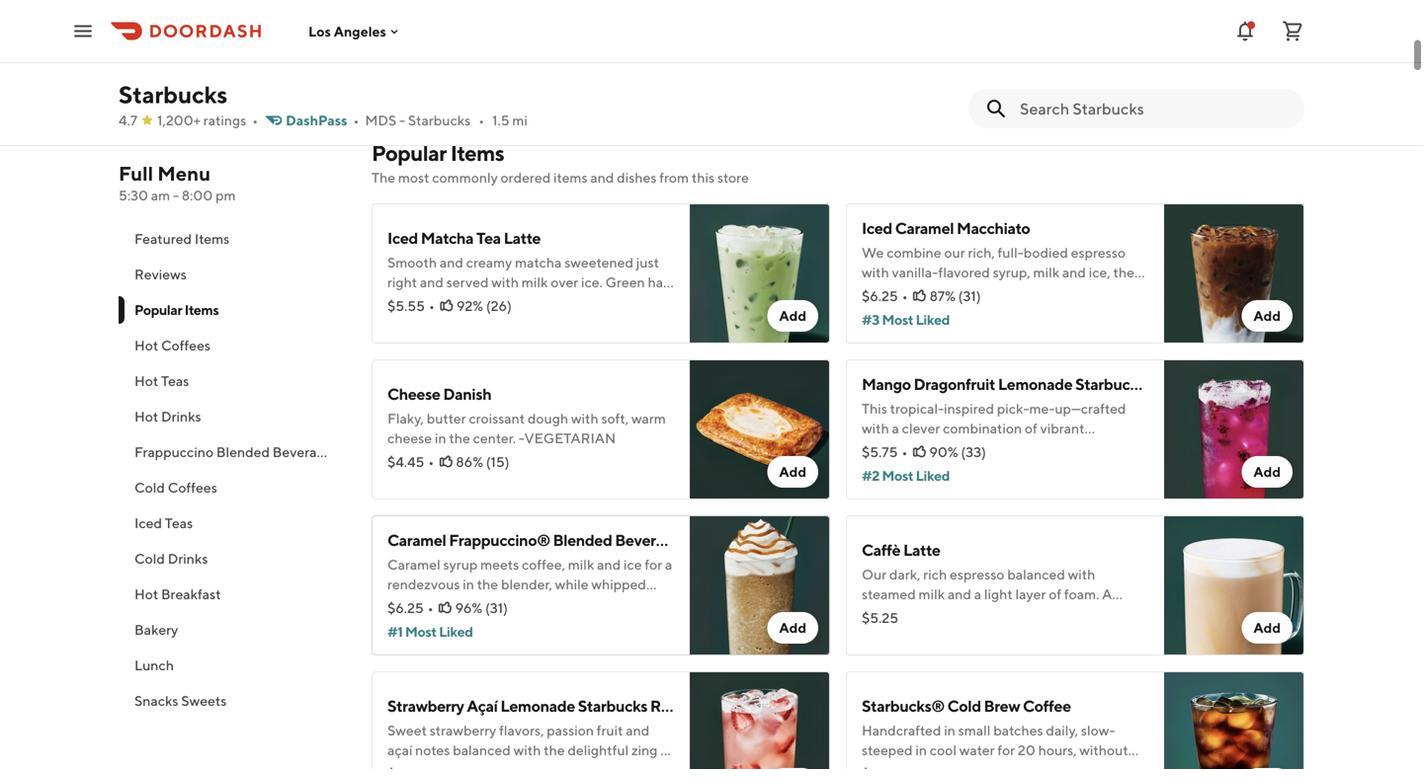 Task type: vqa. For each thing, say whether or not it's contained in the screenshot.
More related to Read More
no



Task type: describe. For each thing, give the bounding box(es) containing it.
$5.75 •
[[862, 444, 908, 461]]

milk inside 'caffè latte our dark, rich espresso balanced with steamed milk and a light layer of foam. a perfect milk-forward warm-up.'
[[919, 587, 945, 603]]

liked for iced caramel macchiato
[[916, 312, 950, 328]]

an
[[1075, 284, 1090, 300]]

most for iced caramel macchiato
[[882, 312, 913, 328]]

tea
[[476, 229, 501, 248]]

our
[[862, 567, 887, 583]]

mi
[[512, 112, 528, 128]]

add button for mango dragonfruit lemonade starbucks refreshers® beverage
[[1242, 457, 1293, 488]]

a inside 'caffè latte our dark, rich espresso balanced with steamed milk and a light layer of foam. a perfect milk-forward warm-up.'
[[974, 587, 982, 603]]

dashpass •
[[286, 112, 359, 128]]

iced teas button
[[119, 506, 348, 542]]

hot for hot teas
[[134, 373, 158, 389]]

with inside cheese danish flaky, butter croissant dough with soft, warm cheese in the center.   -vegetarian
[[571, 411, 599, 427]]

92% (26)
[[456, 298, 512, 314]]

$5.55 •
[[387, 298, 435, 314]]

flavored
[[938, 264, 990, 281]]

1,200+
[[157, 112, 201, 128]]

iced matcha tea latte smooth and creamy matcha sweetened just right and served with milk over ice. green has never tasted so good.
[[387, 229, 669, 310]]

#1
[[387, 624, 403, 640]]

$5.55
[[387, 298, 425, 314]]

syrup,
[[993, 264, 1031, 281]]

92%
[[456, 298, 483, 314]]

coffees for hot coffees
[[161, 338, 211, 354]]

am
[[151, 187, 170, 204]]

$5.75
[[862, 444, 898, 461]]

mango dragonfruit lemonade starbucks refreshers® beverage image
[[1164, 360, 1305, 500]]

$4.45 •
[[387, 454, 434, 470]]

refreshers® for strawberry açaí lemonade starbucks refreshers® beverage
[[650, 697, 739, 716]]

off
[[897, 284, 915, 300]]

caffè latte our dark, rich espresso balanced with steamed milk and a light layer of foam. a perfect milk-forward warm-up.
[[862, 541, 1112, 623]]

popular for popular items the most commonly ordered items and dishes from this store
[[372, 140, 447, 166]]

hot coffees button
[[119, 328, 348, 364]]

• right $4.45
[[428, 454, 434, 470]]

iced matcha tea latte image
[[690, 204, 830, 344]]

2 vertical spatial cold
[[947, 697, 981, 716]]

caffè latte image
[[1164, 516, 1305, 656]]

1 horizontal spatial blended
[[553, 531, 612, 550]]

with inside 'caffè latte our dark, rich espresso balanced with steamed milk and a light layer of foam. a perfect milk-forward warm-up.'
[[1068, 567, 1095, 583]]

so-
[[1115, 284, 1135, 300]]

add for mango dragonfruit lemonade starbucks refreshers® beverage
[[1254, 464, 1281, 480]]

popular items the most commonly ordered items and dishes from this store
[[372, 140, 749, 186]]

• up #2 most liked
[[902, 444, 908, 461]]

cheese
[[387, 385, 440, 404]]

los angeles
[[308, 23, 386, 39]]

(31) for caramel frappuccino® blended beverage
[[485, 600, 508, 617]]

dark,
[[889, 567, 921, 583]]

notification bell image
[[1233, 19, 1257, 43]]

ice.
[[581, 274, 603, 291]]

cheese danish image
[[690, 360, 830, 500]]

los angeles button
[[308, 23, 402, 39]]

coffee
[[1023, 697, 1071, 716]]

combine
[[887, 245, 942, 261]]

hot drinks button
[[119, 399, 348, 435]]

11/13/23
[[1199, 25, 1243, 39]]

beverage for mango dragonfruit lemonade starbucks refreshers® beverage
[[1239, 375, 1305, 394]]

warm-
[[995, 606, 1036, 623]]

it
[[886, 284, 895, 300]]

96% (31)
[[455, 600, 508, 617]]

pm
[[216, 187, 236, 204]]

breakfast
[[161, 587, 221, 603]]

drinks for cold drinks
[[168, 551, 208, 567]]

soft,
[[601, 411, 629, 427]]

11/13/23 • doordash order
[[1199, 25, 1342, 39]]

dishes
[[617, 169, 657, 186]]

light
[[984, 587, 1013, 603]]

iced for teas
[[134, 515, 162, 532]]

86% (15)
[[456, 454, 509, 470]]

(26)
[[486, 298, 512, 314]]

90%
[[929, 444, 958, 461]]

cold coffees
[[134, 480, 217, 496]]

blended inside button
[[216, 444, 270, 461]]

just
[[636, 254, 659, 271]]

featured items button
[[119, 221, 348, 257]]

macchiato
[[957, 219, 1030, 238]]

smooth
[[387, 254, 437, 271]]

#3 most liked
[[862, 312, 950, 328]]

add for caramel frappuccino® blended beverage
[[779, 620, 806, 636]]

layer
[[1016, 587, 1046, 603]]

of
[[1049, 587, 1062, 603]]

sweetened
[[565, 254, 634, 271]]

caramel inside the iced caramel macchiato we combine our rich, full-bodied espresso with vanilla-flavored syrup, milk and ice, then top it off with a caramel drizzle for an oh-so- sweet finish.
[[895, 219, 954, 238]]

los
[[308, 23, 331, 39]]

• right 11/13/23
[[1245, 25, 1250, 39]]

hot teas
[[134, 373, 189, 389]]

87%
[[930, 288, 956, 304]]

starbucks® cold brew coffee
[[862, 697, 1071, 716]]

popular for popular items
[[134, 302, 182, 318]]

lemonade for dragonfruit
[[998, 375, 1073, 394]]

strawberry
[[387, 697, 464, 716]]

starbucks® cold brew coffee image
[[1164, 672, 1305, 770]]

top
[[862, 284, 883, 300]]

hot for hot breakfast
[[134, 587, 158, 603]]

rich
[[923, 567, 947, 583]]

0 horizontal spatial caramel
[[387, 531, 446, 550]]

and inside popular items the most commonly ordered items and dishes from this store
[[590, 169, 614, 186]]

teas for iced teas
[[165, 515, 193, 532]]

most for mango dragonfruit lemonade starbucks refreshers® beverage
[[882, 468, 913, 484]]

lunch
[[134, 658, 174, 674]]

#1 most liked
[[387, 624, 473, 640]]

ice,
[[1089, 264, 1111, 281]]

milk-
[[911, 606, 943, 623]]

teas for hot teas
[[161, 373, 189, 389]]

- inside the full menu 5:30 am - 8:00 pm
[[173, 187, 179, 204]]

lunch button
[[119, 648, 348, 684]]

snacks sweets button
[[119, 684, 348, 719]]

espresso inside 'caffè latte our dark, rich espresso balanced with steamed milk and a light layer of foam. a perfect milk-forward warm-up.'
[[950, 567, 1005, 583]]

featured
[[134, 231, 192, 247]]

• right '$5.55'
[[429, 298, 435, 314]]

add for iced matcha tea latte
[[779, 308, 806, 324]]

warm
[[631, 411, 666, 427]]

90% (33)
[[929, 444, 986, 461]]

we
[[862, 245, 884, 261]]

add button for caramel frappuccino® blended beverage
[[767, 613, 818, 644]]

finish.
[[902, 304, 939, 320]]

hot drinks
[[134, 409, 201, 425]]

steamed
[[862, 587, 916, 603]]

from
[[659, 169, 689, 186]]

starbucks®
[[862, 697, 945, 716]]

with inside iced matcha tea latte smooth and creamy matcha sweetened just right and served with milk over ice. green has never tasted so good.
[[491, 274, 519, 291]]



Task type: locate. For each thing, give the bounding box(es) containing it.
mango
[[862, 375, 911, 394]]

store
[[717, 169, 749, 186]]

5:30
[[119, 187, 148, 204]]

(15)
[[486, 454, 509, 470]]

iced up smooth
[[387, 229, 418, 248]]

most
[[398, 169, 429, 186]]

hot for hot drinks
[[134, 409, 158, 425]]

1,200+ ratings •
[[157, 112, 258, 128]]

0 horizontal spatial $6.25
[[387, 600, 424, 617]]

açaí
[[467, 697, 498, 716]]

#2 most liked
[[862, 468, 950, 484]]

and
[[590, 169, 614, 186], [440, 254, 463, 271], [1062, 264, 1086, 281], [420, 274, 444, 291], [948, 587, 971, 603]]

and up an
[[1062, 264, 1086, 281]]

1 horizontal spatial caramel
[[895, 219, 954, 238]]

- right center.
[[519, 430, 524, 447]]

0 horizontal spatial milk
[[522, 274, 548, 291]]

iced for caramel
[[862, 219, 892, 238]]

0 horizontal spatial -
[[173, 187, 179, 204]]

and inside the iced caramel macchiato we combine our rich, full-bodied espresso with vanilla-flavored syrup, milk and ice, then top it off with a caramel drizzle for an oh-so- sweet finish.
[[1062, 264, 1086, 281]]

1 vertical spatial a
[[974, 587, 982, 603]]

• left mds
[[353, 112, 359, 128]]

0 vertical spatial $6.25
[[862, 288, 898, 304]]

coffees for cold coffees
[[168, 480, 217, 496]]

drinks up breakfast
[[168, 551, 208, 567]]

hot down the hot teas
[[134, 409, 158, 425]]

latte inside iced matcha tea latte smooth and creamy matcha sweetened just right and served with milk over ice. green has never tasted so good.
[[504, 229, 541, 248]]

cold for cold coffees
[[134, 480, 165, 496]]

0 horizontal spatial refreshers®
[[650, 697, 739, 716]]

iced inside button
[[134, 515, 162, 532]]

0 horizontal spatial $6.25 •
[[387, 600, 434, 617]]

$6.25 • up #3
[[862, 288, 908, 304]]

iced inside the iced caramel macchiato we combine our rich, full-bodied espresso with vanilla-flavored syrup, milk and ice, then top it off with a caramel drizzle for an oh-so- sweet finish.
[[862, 219, 892, 238]]

cold left "brew"
[[947, 697, 981, 716]]

1 vertical spatial teas
[[165, 515, 193, 532]]

2 vertical spatial liked
[[439, 624, 473, 640]]

milk inside iced matcha tea latte smooth and creamy matcha sweetened just right and served with milk over ice. green has never tasted so good.
[[522, 274, 548, 291]]

0 vertical spatial blended
[[216, 444, 270, 461]]

0 vertical spatial (31)
[[958, 288, 981, 304]]

milk for tea
[[522, 274, 548, 291]]

0 horizontal spatial espresso
[[950, 567, 1005, 583]]

1 horizontal spatial lemonade
[[998, 375, 1073, 394]]

and up 'tasted'
[[420, 274, 444, 291]]

coffees
[[161, 338, 211, 354], [168, 480, 217, 496]]

with up vegetarian
[[571, 411, 599, 427]]

beverage for strawberry açaí lemonade starbucks refreshers® beverage
[[741, 697, 808, 716]]

2 horizontal spatial beverage
[[1239, 375, 1305, 394]]

1 vertical spatial latte
[[903, 541, 940, 560]]

1 horizontal spatial espresso
[[1071, 245, 1126, 261]]

items up hot coffees
[[185, 302, 219, 318]]

coffees down 'popular items'
[[161, 338, 211, 354]]

popular up most
[[372, 140, 447, 166]]

good.
[[485, 294, 521, 310]]

cold inside cold drinks button
[[134, 551, 165, 567]]

most
[[882, 312, 913, 328], [882, 468, 913, 484], [405, 624, 436, 640]]

popular items
[[134, 302, 219, 318]]

1 horizontal spatial $6.25 •
[[862, 288, 908, 304]]

milk for macchiato
[[1033, 264, 1060, 281]]

for
[[1054, 284, 1072, 300]]

items for popular items the most commonly ordered items and dishes from this store
[[450, 140, 504, 166]]

0 horizontal spatial (31)
[[485, 600, 508, 617]]

• left 1.5
[[479, 112, 484, 128]]

butter
[[427, 411, 466, 427]]

0 vertical spatial beverage
[[1239, 375, 1305, 394]]

1 vertical spatial caramel
[[387, 531, 446, 550]]

cold drinks button
[[119, 542, 348, 577]]

cold coffees button
[[119, 470, 348, 506]]

oh-
[[1093, 284, 1115, 300]]

popular inside popular items the most commonly ordered items and dishes from this store
[[372, 140, 447, 166]]

2 vertical spatial beverage
[[741, 697, 808, 716]]

1 vertical spatial most
[[882, 468, 913, 484]]

0 horizontal spatial a
[[948, 284, 955, 300]]

green
[[605, 274, 645, 291]]

coffees down frappuccino
[[168, 480, 217, 496]]

0 vertical spatial coffees
[[161, 338, 211, 354]]

0 vertical spatial a
[[948, 284, 955, 300]]

iced caramel macchiato we combine our rich, full-bodied espresso with vanilla-flavored syrup, milk and ice, then top it off with a caramel drizzle for an oh-so- sweet finish.
[[862, 219, 1143, 320]]

liked down 90%
[[916, 468, 950, 484]]

87% (31)
[[930, 288, 981, 304]]

1 vertical spatial coffees
[[168, 480, 217, 496]]

hot up the hot teas
[[134, 338, 158, 354]]

0 vertical spatial teas
[[161, 373, 189, 389]]

$6.25 for iced caramel macchiato
[[862, 288, 898, 304]]

teas inside button
[[165, 515, 193, 532]]

espresso up light
[[950, 567, 1005, 583]]

#2
[[862, 468, 880, 484]]

mds
[[365, 112, 397, 128]]

beverages
[[273, 444, 339, 461]]

$6.25 up #1
[[387, 600, 424, 617]]

cold down iced teas
[[134, 551, 165, 567]]

1 vertical spatial liked
[[916, 468, 950, 484]]

caramel
[[895, 219, 954, 238], [387, 531, 446, 550]]

$6.25
[[862, 288, 898, 304], [387, 600, 424, 617]]

strawberry açaí lemonade starbucks refreshers® beverage
[[387, 697, 808, 716]]

2 hot from the top
[[134, 373, 158, 389]]

matcha
[[515, 254, 562, 271]]

1 horizontal spatial a
[[974, 587, 982, 603]]

hot up "bakery"
[[134, 587, 158, 603]]

0 horizontal spatial beverage
[[615, 531, 681, 550]]

2 horizontal spatial -
[[519, 430, 524, 447]]

milk inside the iced caramel macchiato we combine our rich, full-bodied espresso with vanilla-flavored syrup, milk and ice, then top it off with a caramel drizzle for an oh-so- sweet finish.
[[1033, 264, 1060, 281]]

refreshers® for mango dragonfruit lemonade starbucks refreshers® beverage
[[1148, 375, 1236, 394]]

iced inside iced matcha tea latte smooth and creamy matcha sweetened just right and served with milk over ice. green has never tasted so good.
[[387, 229, 418, 248]]

1 hot from the top
[[134, 338, 158, 354]]

a down flavored
[[948, 284, 955, 300]]

matcha
[[421, 229, 474, 248]]

0 vertical spatial latte
[[504, 229, 541, 248]]

1 vertical spatial beverage
[[615, 531, 681, 550]]

most right #1
[[405, 624, 436, 640]]

milk down matcha
[[522, 274, 548, 291]]

2 horizontal spatial milk
[[1033, 264, 1060, 281]]

- inside cheese danish flaky, butter croissant dough with soft, warm cheese in the center.   -vegetarian
[[519, 430, 524, 447]]

liked down 96% on the left bottom of the page
[[439, 624, 473, 640]]

latte
[[504, 229, 541, 248], [903, 541, 940, 560]]

and right items
[[590, 169, 614, 186]]

milk down the rich
[[919, 587, 945, 603]]

add for caffè latte
[[1254, 620, 1281, 636]]

$6.25 • up #1
[[387, 600, 434, 617]]

(31) for iced caramel macchiato
[[958, 288, 981, 304]]

served
[[446, 274, 489, 291]]

a inside the iced caramel macchiato we combine our rich, full-bodied espresso with vanilla-flavored syrup, milk and ice, then top it off with a caramel drizzle for an oh-so- sweet finish.
[[948, 284, 955, 300]]

blended down hot drinks button
[[216, 444, 270, 461]]

0 vertical spatial refreshers®
[[1148, 375, 1236, 394]]

2 vertical spatial most
[[405, 624, 436, 640]]

most right #3
[[882, 312, 913, 328]]

dashpass
[[286, 112, 347, 128]]

add button
[[767, 300, 818, 332], [1242, 300, 1293, 332], [767, 457, 818, 488], [1242, 457, 1293, 488], [767, 613, 818, 644], [1242, 613, 1293, 644]]

1 vertical spatial $6.25
[[387, 600, 424, 617]]

liked for mango dragonfruit lemonade starbucks refreshers® beverage
[[916, 468, 950, 484]]

center.
[[473, 430, 516, 447]]

frappuccino®
[[449, 531, 550, 550]]

•
[[1245, 25, 1250, 39], [252, 112, 258, 128], [353, 112, 359, 128], [479, 112, 484, 128], [902, 288, 908, 304], [429, 298, 435, 314], [902, 444, 908, 461], [428, 454, 434, 470], [428, 600, 434, 617]]

• right it
[[902, 288, 908, 304]]

cold up iced teas
[[134, 480, 165, 496]]

1 vertical spatial -
[[173, 187, 179, 204]]

0 vertical spatial caramel
[[895, 219, 954, 238]]

1 horizontal spatial latte
[[903, 541, 940, 560]]

teas inside button
[[161, 373, 189, 389]]

teas down hot coffees
[[161, 373, 189, 389]]

and down matcha
[[440, 254, 463, 271]]

drinks up frappuccino
[[161, 409, 201, 425]]

1 vertical spatial lemonade
[[500, 697, 575, 716]]

• up '#1 most liked'
[[428, 600, 434, 617]]

over
[[551, 274, 578, 291]]

with down we
[[862, 264, 889, 281]]

perfect
[[862, 606, 908, 623]]

- right am in the left top of the page
[[173, 187, 179, 204]]

teas down cold coffees
[[165, 515, 193, 532]]

full-
[[998, 245, 1024, 261]]

caramel down $4.45 •
[[387, 531, 446, 550]]

8:00
[[182, 187, 213, 204]]

hot breakfast button
[[119, 577, 348, 613]]

espresso up ice,
[[1071, 245, 1126, 261]]

drinks for hot drinks
[[161, 409, 201, 425]]

0 vertical spatial $6.25 •
[[862, 288, 908, 304]]

snacks
[[134, 693, 178, 710]]

up.
[[1036, 606, 1055, 623]]

0 vertical spatial items
[[450, 140, 504, 166]]

brew
[[984, 697, 1020, 716]]

0 items, open order cart image
[[1281, 19, 1305, 43]]

(33)
[[961, 444, 986, 461]]

ordered
[[501, 169, 551, 186]]

the
[[449, 430, 470, 447]]

0 vertical spatial most
[[882, 312, 913, 328]]

- right mds
[[399, 112, 405, 128]]

0 vertical spatial liked
[[916, 312, 950, 328]]

latte up matcha
[[504, 229, 541, 248]]

1 horizontal spatial beverage
[[741, 697, 808, 716]]

2 horizontal spatial iced
[[862, 219, 892, 238]]

0 vertical spatial drinks
[[161, 409, 201, 425]]

popular down reviews
[[134, 302, 182, 318]]

with up foam.
[[1068, 567, 1095, 583]]

hot teas button
[[119, 364, 348, 399]]

hot coffees
[[134, 338, 211, 354]]

add button for iced caramel macchiato
[[1242, 300, 1293, 332]]

menu
[[157, 162, 211, 185]]

mango dragonfruit lemonade starbucks refreshers® beverage
[[862, 375, 1305, 394]]

with up finish.
[[918, 284, 945, 300]]

0 vertical spatial espresso
[[1071, 245, 1126, 261]]

lemonade
[[998, 375, 1073, 394], [500, 697, 575, 716]]

(31) right 96% on the left bottom of the page
[[485, 600, 508, 617]]

items for featured items
[[195, 231, 230, 247]]

1 vertical spatial (31)
[[485, 600, 508, 617]]

so
[[468, 294, 482, 310]]

3 hot from the top
[[134, 409, 158, 425]]

most for caramel frappuccino® blended beverage
[[405, 624, 436, 640]]

this
[[692, 169, 715, 186]]

0 horizontal spatial blended
[[216, 444, 270, 461]]

hot up hot drinks
[[134, 373, 158, 389]]

0 horizontal spatial latte
[[504, 229, 541, 248]]

espresso inside the iced caramel macchiato we combine our rich, full-bodied espresso with vanilla-flavored syrup, milk and ice, then top it off with a caramel drizzle for an oh-so- sweet finish.
[[1071, 245, 1126, 261]]

caramel up combine
[[895, 219, 954, 238]]

1 vertical spatial popular
[[134, 302, 182, 318]]

2 vertical spatial -
[[519, 430, 524, 447]]

a left light
[[974, 587, 982, 603]]

drizzle
[[1010, 284, 1052, 300]]

0 vertical spatial lemonade
[[998, 375, 1073, 394]]

vanilla-
[[892, 264, 938, 281]]

add for cheese danish
[[779, 464, 806, 480]]

and up forward
[[948, 587, 971, 603]]

1 vertical spatial $6.25 •
[[387, 600, 434, 617]]

0 vertical spatial cold
[[134, 480, 165, 496]]

milk down 'bodied'
[[1033, 264, 1060, 281]]

0 horizontal spatial popular
[[134, 302, 182, 318]]

1 horizontal spatial milk
[[919, 587, 945, 603]]

items up reviews button at top left
[[195, 231, 230, 247]]

lemonade right "açaí"
[[500, 697, 575, 716]]

iced up cold drinks
[[134, 515, 162, 532]]

Item Search search field
[[1020, 98, 1289, 120]]

right
[[387, 274, 417, 291]]

sweets
[[181, 693, 227, 710]]

add
[[779, 308, 806, 324], [1254, 308, 1281, 324], [779, 464, 806, 480], [1254, 464, 1281, 480], [779, 620, 806, 636], [1254, 620, 1281, 636]]

cold inside cold coffees button
[[134, 480, 165, 496]]

1 vertical spatial drinks
[[168, 551, 208, 567]]

items inside popular items the most commonly ordered items and dishes from this store
[[450, 140, 504, 166]]

• right ratings
[[252, 112, 258, 128]]

$6.25 • for iced caramel macchiato
[[862, 288, 908, 304]]

teas
[[161, 373, 189, 389], [165, 515, 193, 532]]

latte up the rich
[[903, 541, 940, 560]]

coffees inside cold coffees button
[[168, 480, 217, 496]]

$6.25 • for caramel frappuccino® blended beverage
[[387, 600, 434, 617]]

lemonade for açaí
[[500, 697, 575, 716]]

1 horizontal spatial popular
[[372, 140, 447, 166]]

1 horizontal spatial $6.25
[[862, 288, 898, 304]]

beverage
[[1239, 375, 1305, 394], [615, 531, 681, 550], [741, 697, 808, 716]]

flaky,
[[387, 411, 424, 427]]

iced for matcha
[[387, 229, 418, 248]]

dough
[[528, 411, 568, 427]]

1 vertical spatial blended
[[553, 531, 612, 550]]

hot for hot coffees
[[134, 338, 158, 354]]

caramel frappuccino® blended beverage
[[387, 531, 681, 550]]

1 horizontal spatial iced
[[387, 229, 418, 248]]

$6.25 up #3
[[862, 288, 898, 304]]

4.7
[[119, 112, 137, 128]]

liked down 87%
[[916, 312, 950, 328]]

1 vertical spatial espresso
[[950, 567, 1005, 583]]

$5.25
[[862, 610, 898, 627]]

open menu image
[[71, 19, 95, 43]]

cold for cold drinks
[[134, 551, 165, 567]]

$4.45
[[387, 454, 424, 470]]

caramel
[[958, 284, 1008, 300]]

(31) down flavored
[[958, 288, 981, 304]]

strawberry açaí lemonade starbucks refreshers® beverage image
[[690, 672, 830, 770]]

hot breakfast
[[134, 587, 221, 603]]

items inside button
[[195, 231, 230, 247]]

add button for cheese danish
[[767, 457, 818, 488]]

rich,
[[968, 245, 995, 261]]

96%
[[455, 600, 483, 617]]

items up "commonly"
[[450, 140, 504, 166]]

1 horizontal spatial (31)
[[958, 288, 981, 304]]

items for popular items
[[185, 302, 219, 318]]

the
[[372, 169, 395, 186]]

86%
[[456, 454, 483, 470]]

add button for iced matcha tea latte
[[767, 300, 818, 332]]

add for iced caramel macchiato
[[1254, 308, 1281, 324]]

a
[[948, 284, 955, 300], [974, 587, 982, 603]]

1 vertical spatial cold
[[134, 551, 165, 567]]

0 vertical spatial popular
[[372, 140, 447, 166]]

cold
[[134, 480, 165, 496], [134, 551, 165, 567], [947, 697, 981, 716]]

1 horizontal spatial refreshers®
[[1148, 375, 1236, 394]]

iced caramel macchiato image
[[1164, 204, 1305, 344]]

1 horizontal spatial -
[[399, 112, 405, 128]]

liked for caramel frappuccino® blended beverage
[[439, 624, 473, 640]]

coffees inside hot coffees button
[[161, 338, 211, 354]]

lemonade right dragonfruit
[[998, 375, 1073, 394]]

with up the good.
[[491, 274, 519, 291]]

latte inside 'caffè latte our dark, rich espresso balanced with steamed milk and a light layer of foam. a perfect milk-forward warm-up.'
[[903, 541, 940, 560]]

most right #2
[[882, 468, 913, 484]]

blended right frappuccino®
[[553, 531, 612, 550]]

4 hot from the top
[[134, 587, 158, 603]]

$6.25 for caramel frappuccino® blended beverage
[[387, 600, 424, 617]]

and inside 'caffè latte our dark, rich espresso balanced with steamed milk and a light layer of foam. a perfect milk-forward warm-up.'
[[948, 587, 971, 603]]

0 horizontal spatial lemonade
[[500, 697, 575, 716]]

2 vertical spatial items
[[185, 302, 219, 318]]

caramel frappuccino® blended beverage image
[[690, 516, 830, 656]]

0 vertical spatial -
[[399, 112, 405, 128]]

1 vertical spatial items
[[195, 231, 230, 247]]

1 vertical spatial refreshers®
[[650, 697, 739, 716]]

iced up we
[[862, 219, 892, 238]]

add button for caffè latte
[[1242, 613, 1293, 644]]

never
[[387, 294, 423, 310]]

0 horizontal spatial iced
[[134, 515, 162, 532]]



